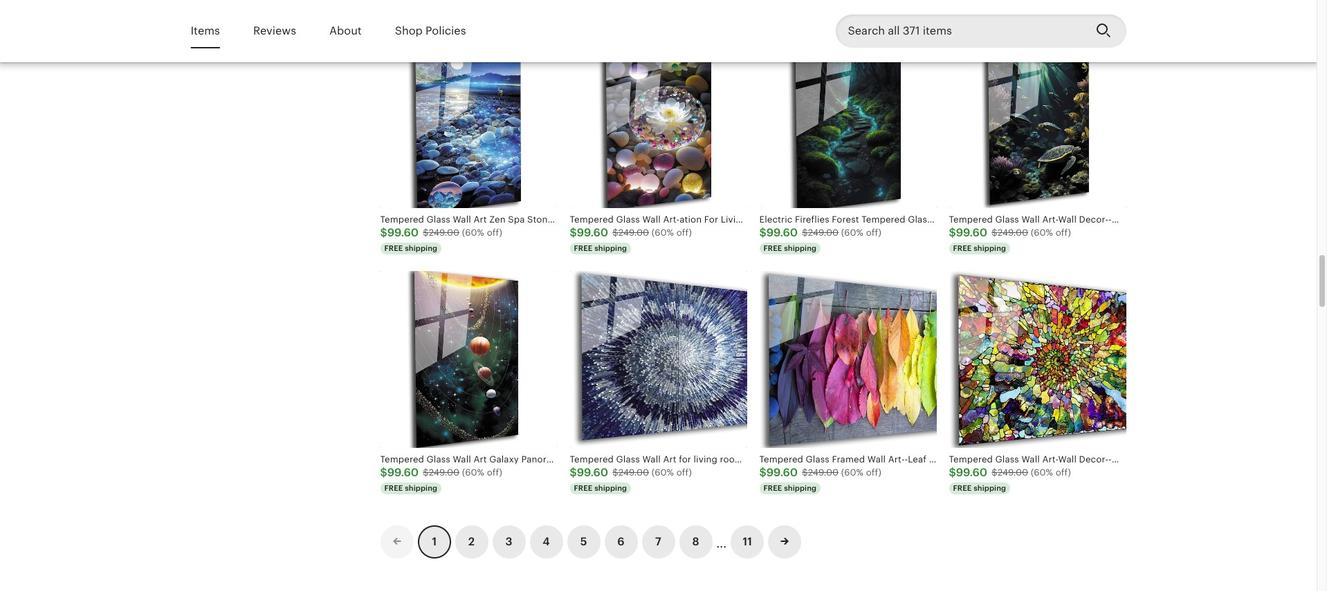 Task type: vqa. For each thing, say whether or not it's contained in the screenshot.
'FREE' corresponding to Tempered Glass Wall Art-ation For Living Room-Floral Wall Art-Xray Flower Wall Art-Black Floral Art-Dark Flower Wall Decor Gifts IMAGE at top
yes



Task type: describe. For each thing, give the bounding box(es) containing it.
about link
[[329, 15, 362, 47]]

(60% for tempered glass wall art for living room-wall decor-glass printing-large wall art-wall hangings-blue abstract wall art-blue fractal art image
[[652, 468, 674, 478]]

$ 99.60 $ 249.00 (60% off) free shipping for "tempered glass wall art-wall decor--glass printing-large wall art-wall hangings-undersea wall art-beach wall art-fish wall art" image
[[949, 226, 1071, 253]]

off) for tempered glass wall art-ation for living room-floral wall art-xray flower wall art-black floral art-dark flower wall decor gifts 'image' on the top of the page
[[677, 228, 692, 238]]

shipping for tempered glass wall art-ation for living room-floral wall art-xray flower wall art-black floral art-dark flower wall decor gifts 'image' on the top of the page
[[595, 244, 627, 253]]

2
[[468, 535, 475, 549]]

items
[[191, 24, 220, 37]]

tempered glass wall art zen spa stones glass wall decor-beach stones stained home decor-glass printing-stained wall art-tempered glass art image
[[380, 31, 557, 208]]

free for tempered glass framed wall art--leaf wall decor-wall hanging-large wall art-glass printing-glass wall art-colorful leaves wall art "image"
[[764, 484, 782, 493]]

6
[[618, 535, 625, 549]]

$ 99.60 $ 249.00 (60% off) free shipping for electric fireflies forest tempered glass, fantasy forest tempered glass print, psychedelic artwork, electric forest, fireflies illumination image
[[760, 226, 882, 253]]

99.60 for tempered glass wall art for living room-wall decor-glass printing-large wall art-wall hangings-blue abstract wall art-blue fractal art image
[[577, 466, 608, 480]]

tempered glass wall art galaxy panoramic wall art space wall decor-glass printing-extra large wall art-wall hangings–mega size panoramic image
[[380, 271, 557, 448]]

about
[[329, 24, 362, 37]]

off) for tempered glass wall art-wall decor--glass printing-large wall art-wall hangings-abstract-fractal-framed wall art image
[[1056, 468, 1071, 478]]

free for tempered glass wall art zen spa stones glass wall decor-beach stones stained home decor-glass printing-stained wall art-tempered glass art image
[[384, 244, 403, 253]]

1 link
[[418, 526, 451, 559]]

tempered glass framed wall art--leaf wall decor-wall hanging-large wall art-glass printing-glass wall art-colorful leaves wall art image
[[760, 271, 937, 448]]

free for electric fireflies forest tempered glass, fantasy forest tempered glass print, psychedelic artwork, electric forest, fireflies illumination image
[[764, 244, 782, 253]]

shop
[[395, 24, 423, 37]]

6 link
[[604, 526, 638, 559]]

249.00 for tempered glass wall art-wall decor--glass printing-large wall art-wall hangings-abstract-fractal-framed wall art image
[[998, 468, 1028, 478]]

…
[[717, 531, 727, 552]]

tempered glass wall art-ation for living room-floral wall art-xray flower wall art-black floral art-dark flower wall decor gifts image
[[570, 31, 747, 208]]

99.60 for "tempered glass wall art-wall decor--glass printing-large wall art-wall hangings-undersea wall art-beach wall art-fish wall art" image
[[956, 226, 988, 239]]

tempered glass wall art-wall decor--glass printing-large wall art-wall hangings-undersea wall art-beach wall art-fish wall art image
[[949, 31, 1126, 208]]

8 link
[[679, 526, 712, 559]]

249.00 for tempered glass framed wall art--leaf wall decor-wall hanging-large wall art-glass printing-glass wall art-colorful leaves wall art "image"
[[808, 468, 839, 478]]

off) for tempered glass wall art for living room-wall decor-glass printing-large wall art-wall hangings-blue abstract wall art-blue fractal art image
[[677, 468, 692, 478]]

shipping for tempered glass framed wall art--leaf wall decor-wall hanging-large wall art-glass printing-glass wall art-colorful leaves wall art "image"
[[784, 484, 817, 493]]

(60% for electric fireflies forest tempered glass, fantasy forest tempered glass print, psychedelic artwork, electric forest, fireflies illumination image
[[841, 228, 864, 238]]

(60% for "tempered glass wall art-wall decor--glass printing-large wall art-wall hangings-undersea wall art-beach wall art-fish wall art" image
[[1031, 228, 1053, 238]]

items link
[[191, 15, 220, 47]]

Search all 371 items text field
[[836, 15, 1085, 48]]

free for "tempered glass wall art-wall decor--glass printing-large wall art-wall hangings-undersea wall art-beach wall art-fish wall art" image
[[953, 244, 972, 253]]

4 link
[[530, 526, 563, 559]]

$ 99.60 $ 249.00 (60% off) free shipping for tempered glass wall art zen spa stones glass wall decor-beach stones stained home decor-glass printing-stained wall art-tempered glass art image
[[380, 226, 502, 253]]

reviews
[[253, 24, 296, 37]]

99.60 for electric fireflies forest tempered glass, fantasy forest tempered glass print, psychedelic artwork, electric forest, fireflies illumination image
[[767, 226, 798, 239]]

5
[[580, 535, 587, 549]]

free for tempered glass wall art galaxy panoramic wall art space wall decor-glass printing-extra large wall art-wall hangings–mega size panoramic image
[[384, 484, 403, 493]]

shipping for tempered glass wall art-wall decor--glass printing-large wall art-wall hangings-abstract-fractal-framed wall art image
[[974, 484, 1006, 493]]

policies
[[426, 24, 466, 37]]

$ 99.60 $ 249.00 (60% off) free shipping for tempered glass wall art for living room-wall decor-glass printing-large wall art-wall hangings-blue abstract wall art-blue fractal art image
[[570, 466, 692, 493]]

4
[[543, 535, 550, 549]]

$ 99.60 $ 249.00 (60% off) free shipping for tempered glass wall art galaxy panoramic wall art space wall decor-glass printing-extra large wall art-wall hangings–mega size panoramic image
[[380, 466, 502, 493]]

off) for electric fireflies forest tempered glass, fantasy forest tempered glass print, psychedelic artwork, electric forest, fireflies illumination image
[[866, 228, 882, 238]]

$ 99.60 $ 249.00 (60% off) free shipping for tempered glass wall art-ation for living room-floral wall art-xray flower wall art-black floral art-dark flower wall decor gifts 'image' on the top of the page
[[570, 226, 692, 253]]

(60% for tempered glass framed wall art--leaf wall decor-wall hanging-large wall art-glass printing-glass wall art-colorful leaves wall art "image"
[[841, 468, 864, 478]]

99.60 for tempered glass framed wall art--leaf wall decor-wall hanging-large wall art-glass printing-glass wall art-colorful leaves wall art "image"
[[767, 466, 798, 480]]

shipping for tempered glass wall art galaxy panoramic wall art space wall decor-glass printing-extra large wall art-wall hangings–mega size panoramic image
[[405, 484, 438, 493]]

off) for tempered glass wall art zen spa stones glass wall decor-beach stones stained home decor-glass printing-stained wall art-tempered glass art image
[[487, 228, 502, 238]]



Task type: locate. For each thing, give the bounding box(es) containing it.
reviews link
[[253, 15, 296, 47]]

$ 99.60 $ 249.00 (60% off) free shipping for tempered glass wall art-wall decor--glass printing-large wall art-wall hangings-abstract-fractal-framed wall art image
[[949, 466, 1071, 493]]

249.00 for tempered glass wall art-ation for living room-floral wall art-xray flower wall art-black floral art-dark flower wall decor gifts 'image' on the top of the page
[[618, 228, 649, 238]]

off) for tempered glass framed wall art--leaf wall decor-wall hanging-large wall art-glass printing-glass wall art-colorful leaves wall art "image"
[[866, 468, 882, 478]]

free for tempered glass wall art-ation for living room-floral wall art-xray flower wall art-black floral art-dark flower wall decor gifts 'image' on the top of the page
[[574, 244, 593, 253]]

$ 99.60 $ 249.00 (60% off) free shipping for tempered glass framed wall art--leaf wall decor-wall hanging-large wall art-glass printing-glass wall art-colorful leaves wall art "image"
[[760, 466, 882, 493]]

electric fireflies forest tempered glass, fantasy forest tempered glass print, psychedelic artwork, electric forest, fireflies illumination image
[[760, 31, 937, 208]]

(60% for tempered glass wall art-wall decor--glass printing-large wall art-wall hangings-abstract-fractal-framed wall art image
[[1031, 468, 1053, 478]]

249.00 for "tempered glass wall art-wall decor--glass printing-large wall art-wall hangings-undersea wall art-beach wall art-fish wall art" image
[[998, 228, 1028, 238]]

(60% for tempered glass wall art galaxy panoramic wall art space wall decor-glass printing-extra large wall art-wall hangings–mega size panoramic image
[[462, 468, 484, 478]]

off)
[[487, 228, 502, 238], [677, 228, 692, 238], [866, 228, 882, 238], [1056, 228, 1071, 238], [487, 468, 502, 478], [677, 468, 692, 478], [866, 468, 882, 478], [1056, 468, 1071, 478]]

99.60 for tempered glass wall art-ation for living room-floral wall art-xray flower wall art-black floral art-dark flower wall decor gifts 'image' on the top of the page
[[577, 226, 608, 239]]

(60% for tempered glass wall art-ation for living room-floral wall art-xray flower wall art-black floral art-dark flower wall decor gifts 'image' on the top of the page
[[652, 228, 674, 238]]

(60% for tempered glass wall art zen spa stones glass wall decor-beach stones stained home decor-glass printing-stained wall art-tempered glass art image
[[462, 228, 484, 238]]

249.00 for tempered glass wall art for living room-wall decor-glass printing-large wall art-wall hangings-blue abstract wall art-blue fractal art image
[[618, 468, 649, 478]]

tempered glass wall art-wall decor--glass printing-large wall art-wall hangings-abstract-fractal-framed wall art image
[[949, 271, 1126, 448]]

off) for "tempered glass wall art-wall decor--glass printing-large wall art-wall hangings-undersea wall art-beach wall art-fish wall art" image
[[1056, 228, 1071, 238]]

1
[[432, 535, 437, 549]]

3
[[506, 535, 512, 549]]

shipping
[[405, 244, 438, 253], [595, 244, 627, 253], [784, 244, 817, 253], [974, 244, 1006, 253], [405, 484, 438, 493], [595, 484, 627, 493], [784, 484, 817, 493], [974, 484, 1006, 493]]

(60%
[[462, 228, 484, 238], [652, 228, 674, 238], [841, 228, 864, 238], [1031, 228, 1053, 238], [462, 468, 484, 478], [652, 468, 674, 478], [841, 468, 864, 478], [1031, 468, 1053, 478]]

free for tempered glass wall art for living room-wall decor-glass printing-large wall art-wall hangings-blue abstract wall art-blue fractal art image
[[574, 484, 593, 493]]

8
[[692, 535, 699, 549]]

free for tempered glass wall art-wall decor--glass printing-large wall art-wall hangings-abstract-fractal-framed wall art image
[[953, 484, 972, 493]]

$ 99.60 $ 249.00 (60% off) free shipping
[[380, 226, 502, 253], [570, 226, 692, 253], [760, 226, 882, 253], [949, 226, 1071, 253], [380, 466, 502, 493], [570, 466, 692, 493], [760, 466, 882, 493], [949, 466, 1071, 493]]

$
[[380, 226, 387, 239], [570, 226, 577, 239], [760, 226, 767, 239], [949, 226, 956, 239], [423, 228, 429, 238], [613, 228, 618, 238], [802, 228, 808, 238], [992, 228, 998, 238], [380, 466, 387, 480], [570, 466, 577, 480], [760, 466, 767, 480], [949, 466, 956, 480], [423, 468, 429, 478], [613, 468, 618, 478], [802, 468, 808, 478], [992, 468, 998, 478]]

shipping for tempered glass wall art zen spa stones glass wall decor-beach stones stained home decor-glass printing-stained wall art-tempered glass art image
[[405, 244, 438, 253]]

shop policies
[[395, 24, 466, 37]]

shipping for "tempered glass wall art-wall decor--glass printing-large wall art-wall hangings-undersea wall art-beach wall art-fish wall art" image
[[974, 244, 1006, 253]]

249.00
[[429, 228, 460, 238], [618, 228, 649, 238], [808, 228, 839, 238], [998, 228, 1028, 238], [429, 468, 460, 478], [618, 468, 649, 478], [808, 468, 839, 478], [998, 468, 1028, 478]]

5 link
[[567, 526, 600, 559]]

tempered glass wall art for living room-wall decor-glass printing-large wall art-wall hangings-blue abstract wall art-blue fractal art image
[[570, 271, 747, 448]]

off) for tempered glass wall art galaxy panoramic wall art space wall decor-glass printing-extra large wall art-wall hangings–mega size panoramic image
[[487, 468, 502, 478]]

shipping for tempered glass wall art for living room-wall decor-glass printing-large wall art-wall hangings-blue abstract wall art-blue fractal art image
[[595, 484, 627, 493]]

3 link
[[492, 526, 526, 559]]

249.00 for tempered glass wall art zen spa stones glass wall decor-beach stones stained home decor-glass printing-stained wall art-tempered glass art image
[[429, 228, 460, 238]]

99.60 for tempered glass wall art zen spa stones glass wall decor-beach stones stained home decor-glass printing-stained wall art-tempered glass art image
[[387, 226, 419, 239]]

249.00 for electric fireflies forest tempered glass, fantasy forest tempered glass print, psychedelic artwork, electric forest, fireflies illumination image
[[808, 228, 839, 238]]

2 link
[[455, 526, 488, 559]]

99.60 for tempered glass wall art galaxy panoramic wall art space wall decor-glass printing-extra large wall art-wall hangings–mega size panoramic image
[[387, 466, 419, 480]]

shipping for electric fireflies forest tempered glass, fantasy forest tempered glass print, psychedelic artwork, electric forest, fireflies illumination image
[[784, 244, 817, 253]]

249.00 for tempered glass wall art galaxy panoramic wall art space wall decor-glass printing-extra large wall art-wall hangings–mega size panoramic image
[[429, 468, 460, 478]]

7
[[655, 535, 662, 549]]

7 link
[[642, 526, 675, 559]]

free
[[384, 244, 403, 253], [574, 244, 593, 253], [764, 244, 782, 253], [953, 244, 972, 253], [384, 484, 403, 493], [574, 484, 593, 493], [764, 484, 782, 493], [953, 484, 972, 493]]

shop policies link
[[395, 15, 466, 47]]

99.60
[[387, 226, 419, 239], [577, 226, 608, 239], [767, 226, 798, 239], [956, 226, 988, 239], [387, 466, 419, 480], [577, 466, 608, 480], [767, 466, 798, 480], [956, 466, 988, 480]]

11 link
[[731, 526, 764, 559]]

11
[[743, 535, 752, 549]]

99.60 for tempered glass wall art-wall decor--glass printing-large wall art-wall hangings-abstract-fractal-framed wall art image
[[956, 466, 988, 480]]



